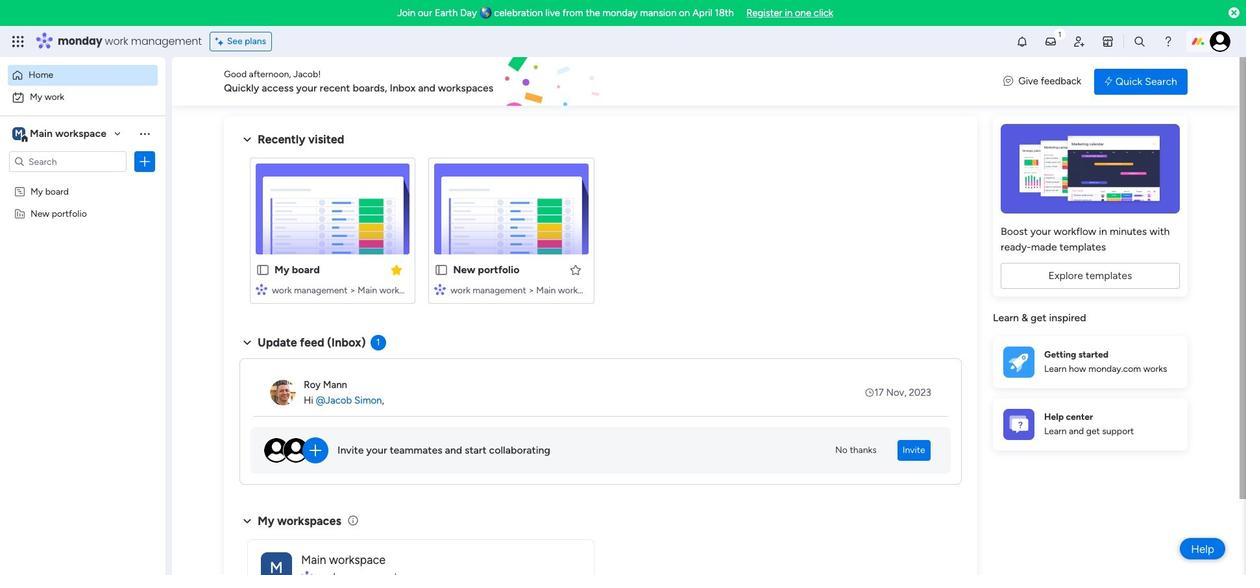 Task type: locate. For each thing, give the bounding box(es) containing it.
public board image
[[256, 263, 270, 277]]

1 horizontal spatial workspace image
[[261, 552, 292, 575]]

jacob simon image
[[1210, 31, 1231, 52]]

list box
[[0, 178, 166, 400]]

1 vertical spatial option
[[8, 87, 158, 108]]

0 vertical spatial workspace image
[[12, 127, 25, 141]]

remove from favorites image
[[390, 263, 403, 276]]

workspace options image
[[138, 127, 151, 140]]

1 image
[[1054, 27, 1066, 41]]

getting started element
[[993, 336, 1188, 388]]

0 vertical spatial option
[[8, 65, 158, 86]]

v2 bolt switch image
[[1105, 74, 1113, 89]]

option
[[8, 65, 158, 86], [8, 87, 158, 108], [0, 180, 166, 182]]

help center element
[[993, 398, 1188, 450]]

update feed image
[[1045, 35, 1058, 48]]

workspace image
[[12, 127, 25, 141], [261, 552, 292, 575]]

roy mann image
[[270, 380, 296, 406]]

invite members image
[[1073, 35, 1086, 48]]

1 vertical spatial workspace image
[[261, 552, 292, 575]]

0 horizontal spatial workspace image
[[12, 127, 25, 141]]

public board image
[[435, 263, 449, 277]]

search everything image
[[1134, 35, 1147, 48]]



Task type: vqa. For each thing, say whether or not it's contained in the screenshot.
Options image
yes



Task type: describe. For each thing, give the bounding box(es) containing it.
Search in workspace field
[[27, 154, 108, 169]]

v2 user feedback image
[[1004, 74, 1014, 89]]

see plans image
[[215, 34, 227, 49]]

close my workspaces image
[[240, 513, 255, 529]]

templates image image
[[1005, 124, 1176, 214]]

quick search results list box
[[240, 147, 962, 319]]

close update feed (inbox) image
[[240, 335, 255, 351]]

notifications image
[[1016, 35, 1029, 48]]

help image
[[1162, 35, 1175, 48]]

close recently visited image
[[240, 132, 255, 147]]

2 vertical spatial option
[[0, 180, 166, 182]]

monday marketplace image
[[1102, 35, 1115, 48]]

options image
[[138, 155, 151, 168]]

workspace selection element
[[12, 126, 108, 143]]

add to favorites image
[[569, 263, 582, 276]]

select product image
[[12, 35, 25, 48]]

1 element
[[370, 335, 386, 351]]



